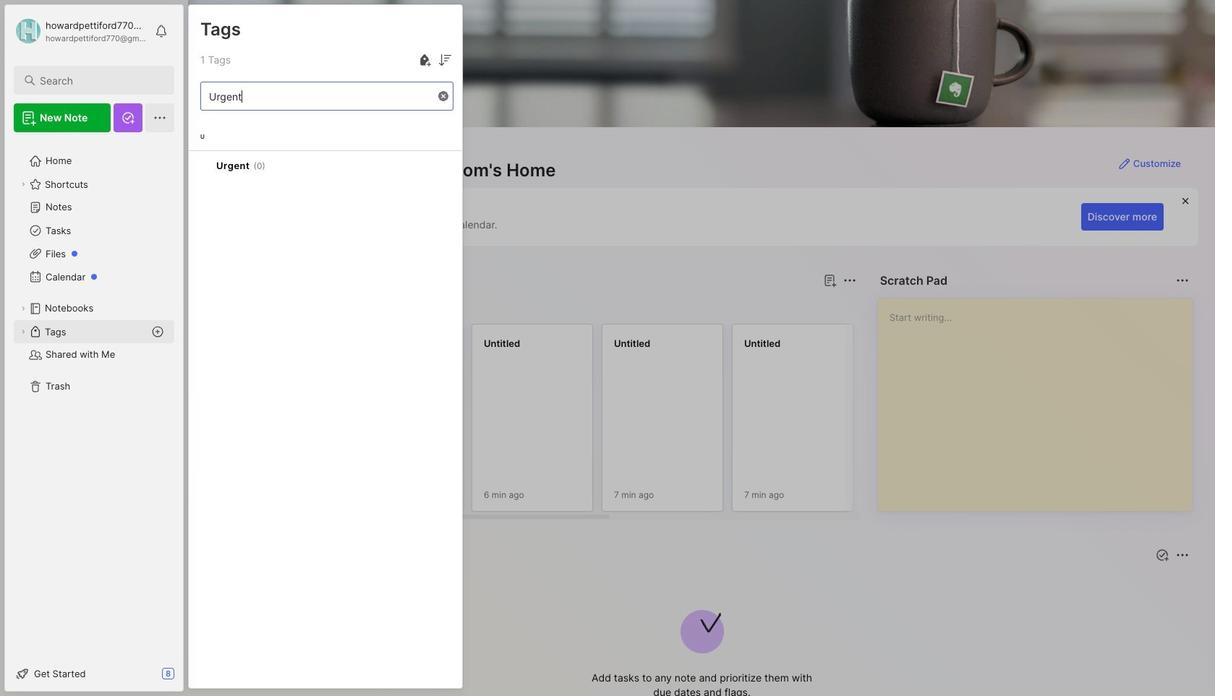 Task type: vqa. For each thing, say whether or not it's contained in the screenshot.
Main element
yes



Task type: locate. For each thing, give the bounding box(es) containing it.
tab
[[214, 298, 257, 315]]

Search text field
[[40, 74, 161, 88]]

row group
[[189, 122, 462, 200], [211, 324, 1216, 521]]

create new tag image
[[416, 51, 433, 69]]

tree
[[5, 141, 183, 658]]

1 vertical spatial row group
[[211, 324, 1216, 521]]

Sort field
[[436, 51, 454, 69]]

0 vertical spatial row group
[[189, 122, 462, 200]]

tree inside the "main" element
[[5, 141, 183, 658]]

Account field
[[14, 17, 148, 46]]

new task image
[[1156, 548, 1170, 563]]

none search field inside the "main" element
[[40, 72, 161, 89]]

None search field
[[40, 72, 161, 89]]

Help and Learning task checklist field
[[5, 663, 183, 686]]



Task type: describe. For each thing, give the bounding box(es) containing it.
Find tags… text field
[[201, 86, 434, 106]]

sort options image
[[436, 51, 454, 69]]

click to collapse image
[[183, 670, 194, 687]]

expand tags image
[[19, 328, 27, 336]]

main element
[[0, 0, 188, 697]]

expand notebooks image
[[19, 305, 27, 313]]

Start writing… text field
[[890, 299, 1192, 500]]



